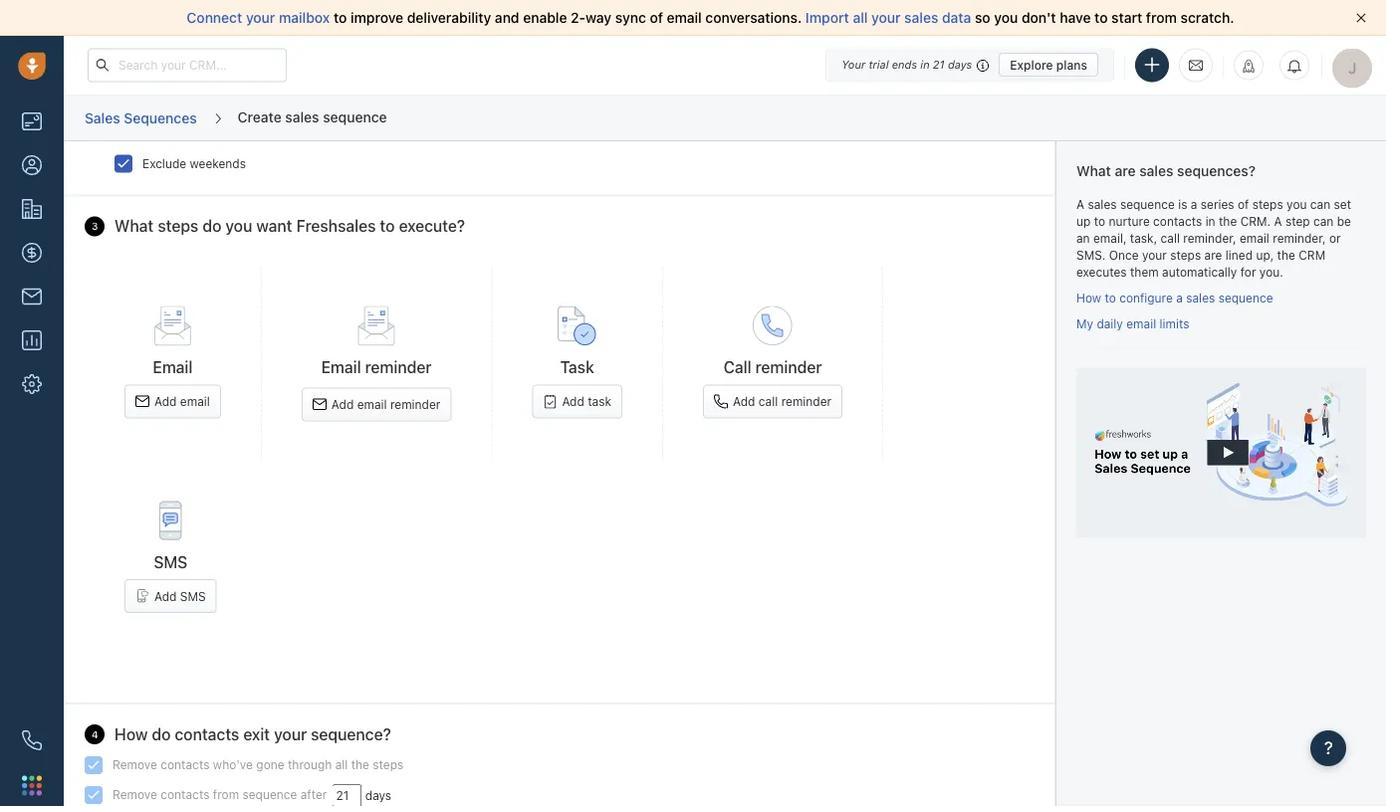 Task type: vqa. For each thing, say whether or not it's contained in the screenshot.
monthly
no



Task type: locate. For each thing, give the bounding box(es) containing it.
0 vertical spatial call
[[1161, 231, 1180, 245]]

how for how do contacts exit your sequence?
[[115, 725, 148, 744]]

all right through
[[335, 758, 348, 772]]

all
[[853, 9, 868, 26], [335, 758, 348, 772]]

send email image
[[1189, 57, 1203, 73]]

enable
[[523, 9, 567, 26]]

email inside "add email reminder" button
[[357, 398, 387, 412]]

can left be
[[1313, 214, 1334, 228]]

reminder down email reminder
[[390, 398, 440, 412]]

how up my
[[1076, 291, 1101, 305]]

0 vertical spatial of
[[650, 9, 663, 26]]

do left want
[[202, 217, 221, 236]]

sales
[[904, 9, 938, 26], [285, 108, 319, 125], [1139, 163, 1173, 179], [1088, 197, 1117, 211], [1186, 291, 1215, 305]]

what for what steps do you want freshsales to execute?
[[115, 217, 154, 236]]

you inside a sales sequence is a series of steps you can set up to nurture contacts in the crm. a step can be an email, task, call reminder, email reminder, or sms. once your steps are lined up, the crm executes them automatically for you.
[[1287, 197, 1307, 211]]

a inside a sales sequence is a series of steps you can set up to nurture contacts in the crm. a step can be an email, task, call reminder, email reminder, or sms. once your steps are lined up, the crm executes them automatically for you.
[[1191, 197, 1197, 211]]

up,
[[1256, 248, 1274, 262]]

how
[[1076, 291, 1101, 305], [115, 725, 148, 744]]

the
[[1219, 214, 1237, 228], [1277, 248, 1295, 262], [351, 758, 369, 772]]

all right import on the top of page
[[853, 9, 868, 26]]

call down the call reminder
[[759, 395, 778, 409]]

do
[[202, 217, 221, 236], [152, 725, 171, 744]]

them
[[1130, 266, 1159, 279]]

1 vertical spatial how
[[115, 725, 148, 744]]

steps down exclude
[[158, 217, 198, 236]]

your right exit
[[274, 725, 307, 744]]

reminder, up lined
[[1183, 231, 1236, 245]]

email inside add email button
[[180, 395, 210, 409]]

what up the up
[[1076, 163, 1111, 179]]

how to configure a sales sequence
[[1076, 291, 1273, 305]]

series
[[1201, 197, 1234, 211]]

days right after
[[365, 789, 391, 803]]

what
[[1076, 163, 1111, 179], [115, 217, 154, 236]]

email up "add email reminder" button
[[321, 358, 361, 377]]

lined
[[1226, 248, 1253, 262]]

of
[[650, 9, 663, 26], [1238, 197, 1249, 211]]

are up automatically
[[1204, 248, 1222, 262]]

0 horizontal spatial a
[[1176, 291, 1183, 305]]

1 vertical spatial you
[[1287, 197, 1307, 211]]

to right mailbox
[[334, 9, 347, 26]]

1 horizontal spatial a
[[1274, 214, 1282, 228]]

sequence?
[[311, 725, 391, 744]]

is
[[1178, 197, 1187, 211]]

sales sequences
[[85, 109, 197, 126]]

to right the up
[[1094, 214, 1105, 228]]

are inside a sales sequence is a series of steps you can set up to nurture contacts in the crm. a step can be an email, task, call reminder, email reminder, or sms. once your steps are lined up, the crm executes them automatically for you.
[[1204, 248, 1222, 262]]

a right is
[[1191, 197, 1197, 211]]

the down sequence?
[[351, 758, 369, 772]]

0 horizontal spatial days
[[365, 789, 391, 803]]

in left 21
[[920, 58, 930, 71]]

0 vertical spatial remove
[[113, 758, 157, 772]]

the down series
[[1219, 214, 1237, 228]]

0 horizontal spatial the
[[351, 758, 369, 772]]

nurture
[[1109, 214, 1150, 228]]

what right 3
[[115, 217, 154, 236]]

steps up automatically
[[1170, 248, 1201, 262]]

1 vertical spatial call
[[759, 395, 778, 409]]

0 horizontal spatial how
[[115, 725, 148, 744]]

days
[[948, 58, 972, 71], [365, 789, 391, 803]]

sms
[[154, 553, 188, 572], [180, 590, 206, 604]]

contacts
[[1153, 214, 1202, 228], [175, 725, 239, 744], [161, 758, 210, 772], [161, 788, 210, 802]]

0 horizontal spatial a
[[1076, 197, 1084, 211]]

1 horizontal spatial you
[[994, 9, 1018, 26]]

what are sales sequences?
[[1076, 163, 1256, 179]]

executes
[[1076, 266, 1127, 279]]

sales right create
[[285, 108, 319, 125]]

2 vertical spatial you
[[225, 217, 252, 236]]

for
[[1240, 266, 1256, 279]]

0 horizontal spatial you
[[225, 217, 252, 236]]

1 horizontal spatial in
[[1205, 214, 1215, 228]]

you left want
[[225, 217, 252, 236]]

2 email from the left
[[321, 358, 361, 377]]

1 email from the left
[[153, 358, 193, 377]]

sequences?
[[1177, 163, 1256, 179]]

email
[[153, 358, 193, 377], [321, 358, 361, 377]]

1 vertical spatial do
[[152, 725, 171, 744]]

you up step
[[1287, 197, 1307, 211]]

sync
[[615, 9, 646, 26]]

exclude weekends
[[142, 156, 246, 170]]

phone element
[[12, 721, 52, 761]]

import
[[805, 9, 849, 26]]

1 remove from the top
[[113, 758, 157, 772]]

create sales sequence
[[238, 108, 387, 125]]

from
[[1146, 9, 1177, 26], [213, 788, 239, 802]]

1 horizontal spatial all
[[853, 9, 868, 26]]

a up limits on the top of page
[[1176, 291, 1183, 305]]

are
[[1115, 163, 1136, 179], [1204, 248, 1222, 262]]

can left set
[[1310, 197, 1330, 211]]

1 horizontal spatial the
[[1219, 214, 1237, 228]]

your trial ends in 21 days
[[842, 58, 972, 71]]

0 horizontal spatial what
[[115, 217, 154, 236]]

reminder up add call reminder
[[755, 358, 822, 377]]

email for email
[[153, 358, 193, 377]]

in down series
[[1205, 214, 1215, 228]]

reminder, down step
[[1273, 231, 1326, 245]]

1 vertical spatial remove
[[113, 788, 157, 802]]

to left execute?
[[380, 217, 395, 236]]

connect your mailbox to improve deliverability and enable 2-way sync of email conversations. import all your sales data so you don't have to start from scratch.
[[187, 9, 1234, 26]]

sales up nurture
[[1139, 163, 1173, 179]]

do right 4
[[152, 725, 171, 744]]

steps up crm.
[[1252, 197, 1283, 211]]

call reminder
[[724, 358, 822, 377]]

1 horizontal spatial are
[[1204, 248, 1222, 262]]

how for how to configure a sales sequence
[[1076, 291, 1101, 305]]

1 vertical spatial in
[[1205, 214, 1215, 228]]

a left step
[[1274, 214, 1282, 228]]

email up add email button
[[153, 358, 193, 377]]

reminder
[[365, 358, 432, 377], [755, 358, 822, 377], [781, 395, 832, 409], [390, 398, 440, 412]]

0 vertical spatial what
[[1076, 163, 1111, 179]]

weekends
[[190, 156, 246, 170]]

0 vertical spatial from
[[1146, 9, 1177, 26]]

your up the them
[[1142, 248, 1167, 262]]

1 vertical spatial sms
[[180, 590, 206, 604]]

import all your sales data link
[[805, 9, 975, 26]]

1 vertical spatial what
[[115, 217, 154, 236]]

0 horizontal spatial email
[[153, 358, 193, 377]]

deliverability
[[407, 9, 491, 26]]

of right "sync"
[[650, 9, 663, 26]]

call right 'task,'
[[1161, 231, 1180, 245]]

2 horizontal spatial you
[[1287, 197, 1307, 211]]

1 horizontal spatial how
[[1076, 291, 1101, 305]]

your up trial
[[871, 9, 901, 26]]

a up the up
[[1076, 197, 1084, 211]]

conversations.
[[705, 9, 802, 26]]

1 horizontal spatial reminder,
[[1273, 231, 1326, 245]]

remove
[[113, 758, 157, 772], [113, 788, 157, 802]]

your inside a sales sequence is a series of steps you can set up to nurture contacts in the crm. a step can be an email, task, call reminder, email reminder, or sms. once your steps are lined up, the crm executes them automatically for you.
[[1142, 248, 1167, 262]]

1 horizontal spatial what
[[1076, 163, 1111, 179]]

0 vertical spatial you
[[994, 9, 1018, 26]]

add for sms
[[154, 590, 177, 604]]

1 vertical spatial the
[[1277, 248, 1295, 262]]

steps down sequence?
[[373, 758, 404, 772]]

you
[[994, 9, 1018, 26], [1287, 197, 1307, 211], [225, 217, 252, 236]]

you right so
[[994, 9, 1018, 26]]

2 horizontal spatial the
[[1277, 248, 1295, 262]]

1 horizontal spatial email
[[321, 358, 361, 377]]

1 horizontal spatial call
[[1161, 231, 1180, 245]]

add
[[154, 395, 177, 409], [562, 395, 584, 409], [733, 395, 755, 409], [331, 398, 354, 412], [154, 590, 177, 604]]

reminder,
[[1183, 231, 1236, 245], [1273, 231, 1326, 245]]

1 horizontal spatial do
[[202, 217, 221, 236]]

1 vertical spatial of
[[1238, 197, 1249, 211]]

email inside a sales sequence is a series of steps you can set up to nurture contacts in the crm. a step can be an email, task, call reminder, email reminder, or sms. once your steps are lined up, the crm executes them automatically for you.
[[1240, 231, 1269, 245]]

to up "daily"
[[1105, 291, 1116, 305]]

your
[[246, 9, 275, 26], [871, 9, 901, 26], [1142, 248, 1167, 262], [274, 725, 307, 744]]

1 vertical spatial are
[[1204, 248, 1222, 262]]

1 vertical spatial can
[[1313, 214, 1334, 228]]

add email reminder
[[331, 398, 440, 412]]

contacts down is
[[1153, 214, 1202, 228]]

1 horizontal spatial of
[[1238, 197, 1249, 211]]

close image
[[1356, 13, 1366, 23]]

remove for remove contacts who've gone through all the steps
[[113, 758, 157, 772]]

None text field
[[332, 785, 362, 807]]

add for task
[[562, 395, 584, 409]]

plans
[[1056, 58, 1087, 72]]

1 horizontal spatial days
[[948, 58, 972, 71]]

the right up,
[[1277, 248, 1295, 262]]

0 vertical spatial can
[[1310, 197, 1330, 211]]

0 horizontal spatial are
[[1115, 163, 1136, 179]]

sales inside a sales sequence is a series of steps you can set up to nurture contacts in the crm. a step can be an email, task, call reminder, email reminder, or sms. once your steps are lined up, the crm executes them automatically for you.
[[1088, 197, 1117, 211]]

sequence up nurture
[[1120, 197, 1175, 211]]

0 vertical spatial in
[[920, 58, 930, 71]]

0 horizontal spatial reminder,
[[1183, 231, 1236, 245]]

2 remove from the top
[[113, 788, 157, 802]]

what for what are sales sequences?
[[1076, 163, 1111, 179]]

1 vertical spatial all
[[335, 758, 348, 772]]

add for email reminder
[[331, 398, 354, 412]]

to left 'start' on the top right
[[1094, 9, 1108, 26]]

1 horizontal spatial a
[[1191, 197, 1197, 211]]

0 horizontal spatial call
[[759, 395, 778, 409]]

1 vertical spatial a
[[1274, 214, 1282, 228]]

from right 'start' on the top right
[[1146, 9, 1177, 26]]

1 vertical spatial from
[[213, 788, 239, 802]]

or
[[1329, 231, 1341, 245]]

2-
[[571, 9, 586, 26]]

3
[[92, 221, 98, 232]]

in
[[920, 58, 930, 71], [1205, 214, 1215, 228]]

from down who've
[[213, 788, 239, 802]]

of up crm.
[[1238, 197, 1249, 211]]

days right 21
[[948, 58, 972, 71]]

contacts up remove contacts from sequence after
[[161, 758, 210, 772]]

data
[[942, 9, 971, 26]]

sales up the up
[[1088, 197, 1117, 211]]

explore plans link
[[999, 53, 1098, 77]]

0 vertical spatial a
[[1191, 197, 1197, 211]]

exit
[[243, 725, 270, 744]]

to
[[334, 9, 347, 26], [1094, 9, 1108, 26], [1094, 214, 1105, 228], [380, 217, 395, 236], [1105, 291, 1116, 305]]

0 vertical spatial how
[[1076, 291, 1101, 305]]

a
[[1191, 197, 1197, 211], [1176, 291, 1183, 305]]

0 horizontal spatial in
[[920, 58, 930, 71]]

how right 4
[[115, 725, 148, 744]]

are up nurture
[[1115, 163, 1136, 179]]

a
[[1076, 197, 1084, 211], [1274, 214, 1282, 228]]

email
[[667, 9, 702, 26], [1240, 231, 1269, 245], [1126, 317, 1156, 331], [180, 395, 210, 409], [357, 398, 387, 412]]

an
[[1076, 231, 1090, 245]]

sequence
[[323, 108, 387, 125], [1120, 197, 1175, 211], [1218, 291, 1273, 305], [242, 788, 297, 802]]

in inside a sales sequence is a series of steps you can set up to nurture contacts in the crm. a step can be an email, task, call reminder, email reminder, or sms. once your steps are lined up, the crm executes them automatically for you.
[[1205, 214, 1215, 228]]

sequence right create
[[323, 108, 387, 125]]

0 vertical spatial do
[[202, 217, 221, 236]]

execute?
[[399, 217, 465, 236]]

call
[[724, 358, 751, 377]]



Task type: describe. For each thing, give the bounding box(es) containing it.
way
[[586, 9, 612, 26]]

task
[[560, 358, 594, 377]]

crm.
[[1240, 214, 1271, 228]]

reminder down the call reminder
[[781, 395, 832, 409]]

configure
[[1119, 291, 1173, 305]]

sequence inside a sales sequence is a series of steps you can set up to nurture contacts in the crm. a step can be an email, task, call reminder, email reminder, or sms. once your steps are lined up, the crm executes them automatically for you.
[[1120, 197, 1175, 211]]

remove for remove contacts from sequence after
[[113, 788, 157, 802]]

after
[[300, 788, 327, 802]]

0 vertical spatial all
[[853, 9, 868, 26]]

remove contacts from sequence after
[[113, 788, 327, 802]]

4
[[92, 729, 98, 740]]

sales
[[85, 109, 120, 126]]

sms.
[[1076, 248, 1106, 262]]

email reminder
[[321, 358, 432, 377]]

0 vertical spatial the
[[1219, 214, 1237, 228]]

connect your mailbox link
[[187, 9, 334, 26]]

connect
[[187, 9, 242, 26]]

sequence down for
[[1218, 291, 1273, 305]]

call inside the add call reminder button
[[759, 395, 778, 409]]

Search your CRM... text field
[[88, 48, 287, 82]]

contacts down remove contacts who've gone through all the steps
[[161, 788, 210, 802]]

my
[[1076, 317, 1093, 331]]

have
[[1060, 9, 1091, 26]]

phone image
[[22, 731, 42, 751]]

want
[[256, 217, 292, 236]]

0 vertical spatial a
[[1076, 197, 1084, 211]]

through
[[288, 758, 332, 772]]

improve
[[351, 9, 403, 26]]

what's new image
[[1242, 59, 1256, 73]]

be
[[1337, 214, 1351, 228]]

0 horizontal spatial do
[[152, 725, 171, 744]]

email,
[[1093, 231, 1127, 245]]

add call reminder
[[733, 395, 832, 409]]

your
[[842, 58, 866, 71]]

a sales sequence is a series of steps you can set up to nurture contacts in the crm. a step can be an email, task, call reminder, email reminder, or sms. once your steps are lined up, the crm executes them automatically for you.
[[1076, 197, 1351, 279]]

1 horizontal spatial from
[[1146, 9, 1177, 26]]

freshsales
[[296, 217, 376, 236]]

set
[[1334, 197, 1351, 211]]

scratch.
[[1181, 9, 1234, 26]]

crm
[[1299, 248, 1325, 262]]

21
[[933, 58, 945, 71]]

task,
[[1130, 231, 1157, 245]]

don't
[[1022, 9, 1056, 26]]

how to configure a sales sequence link
[[1076, 291, 1273, 305]]

freshworks switcher image
[[22, 776, 42, 796]]

0 vertical spatial sms
[[154, 553, 188, 572]]

1 vertical spatial a
[[1176, 291, 1183, 305]]

add for email
[[154, 395, 177, 409]]

0 horizontal spatial all
[[335, 758, 348, 772]]

sequence down 'gone'
[[242, 788, 297, 802]]

0 vertical spatial are
[[1115, 163, 1136, 179]]

you.
[[1259, 266, 1283, 279]]

add task button
[[532, 385, 622, 418]]

sales left data at top
[[904, 9, 938, 26]]

who've
[[213, 758, 253, 772]]

mailbox
[[279, 9, 330, 26]]

how do contacts exit your sequence?
[[115, 725, 391, 744]]

contacts up who've
[[175, 725, 239, 744]]

create
[[238, 108, 282, 125]]

to inside a sales sequence is a series of steps you can set up to nurture contacts in the crm. a step can be an email, task, call reminder, email reminder, or sms. once your steps are lined up, the crm executes them automatically for you.
[[1094, 214, 1105, 228]]

add email button
[[124, 385, 221, 418]]

explore plans
[[1010, 58, 1087, 72]]

add task
[[562, 395, 611, 409]]

limits
[[1160, 317, 1189, 331]]

my daily email limits
[[1076, 317, 1189, 331]]

gone
[[256, 758, 284, 772]]

and
[[495, 9, 519, 26]]

1 vertical spatial days
[[365, 789, 391, 803]]

sequences
[[124, 109, 197, 126]]

1 reminder, from the left
[[1183, 231, 1236, 245]]

up
[[1076, 214, 1091, 228]]

0 horizontal spatial from
[[213, 788, 239, 802]]

0 horizontal spatial of
[[650, 9, 663, 26]]

remove contacts who've gone through all the steps
[[113, 758, 404, 772]]

add sms button
[[124, 580, 217, 613]]

task
[[588, 395, 611, 409]]

sales sequences link
[[84, 102, 198, 134]]

daily
[[1097, 317, 1123, 331]]

what steps do you want freshsales to execute?
[[115, 217, 465, 236]]

explore
[[1010, 58, 1053, 72]]

your left mailbox
[[246, 9, 275, 26]]

email for email reminder
[[321, 358, 361, 377]]

add sms
[[154, 590, 206, 604]]

add for call reminder
[[733, 395, 755, 409]]

exclude
[[142, 156, 186, 170]]

sms inside button
[[180, 590, 206, 604]]

2 reminder, from the left
[[1273, 231, 1326, 245]]

step
[[1285, 214, 1310, 228]]

call inside a sales sequence is a series of steps you can set up to nurture contacts in the crm. a step can be an email, task, call reminder, email reminder, or sms. once your steps are lined up, the crm executes them automatically for you.
[[1161, 231, 1180, 245]]

add email
[[154, 395, 210, 409]]

add call reminder button
[[703, 385, 842, 418]]

reminder up add email reminder
[[365, 358, 432, 377]]

0 vertical spatial days
[[948, 58, 972, 71]]

once
[[1109, 248, 1139, 262]]

automatically
[[1162, 266, 1237, 279]]

ends
[[892, 58, 917, 71]]

my daily email limits link
[[1076, 317, 1189, 331]]

add email reminder button
[[301, 388, 451, 422]]

trial
[[869, 58, 889, 71]]

2 vertical spatial the
[[351, 758, 369, 772]]

so
[[975, 9, 990, 26]]

contacts inside a sales sequence is a series of steps you can set up to nurture contacts in the crm. a step can be an email, task, call reminder, email reminder, or sms. once your steps are lined up, the crm executes them automatically for you.
[[1153, 214, 1202, 228]]

start
[[1111, 9, 1142, 26]]

sales down automatically
[[1186, 291, 1215, 305]]

of inside a sales sequence is a series of steps you can set up to nurture contacts in the crm. a step can be an email, task, call reminder, email reminder, or sms. once your steps are lined up, the crm executes them automatically for you.
[[1238, 197, 1249, 211]]



